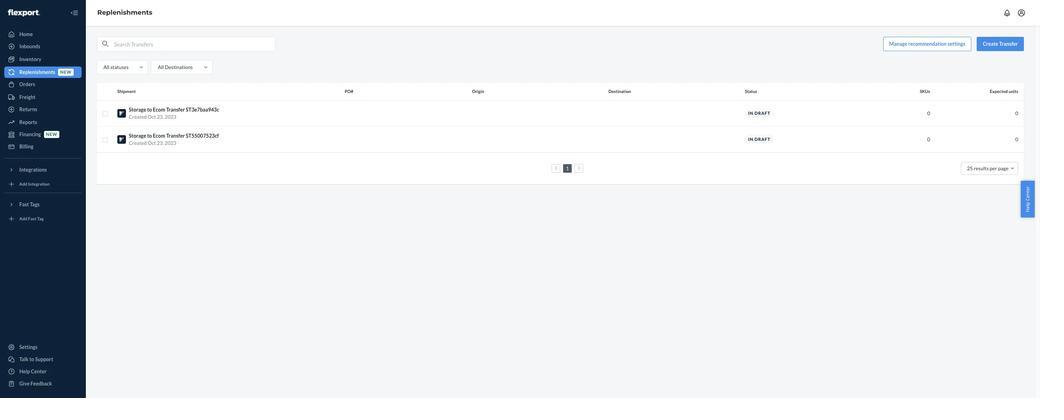 Task type: describe. For each thing, give the bounding box(es) containing it.
inventory link
[[4, 54, 82, 65]]

draft for storage to ecom transfer st3e7baa943c
[[755, 111, 770, 116]]

transfer for st3e7baa943c
[[166, 106, 185, 113]]

to for storage to ecom transfer st3e7baa943c
[[147, 106, 152, 113]]

ecom for st55007523cf
[[153, 133, 165, 139]]

add fast tag
[[19, 216, 44, 222]]

in draft for st3e7baa943c
[[748, 111, 770, 116]]

integrations button
[[4, 164, 82, 176]]

add integration
[[19, 182, 50, 187]]

center inside button
[[1025, 186, 1031, 201]]

23, for st3e7baa943c
[[157, 114, 164, 120]]

1 horizontal spatial replenishments
[[97, 9, 152, 17]]

st3e7baa943c
[[186, 106, 219, 113]]

give feedback button
[[4, 378, 82, 390]]

add fast tag link
[[4, 213, 82, 225]]

center inside "link"
[[31, 369, 46, 375]]

fast tags
[[19, 201, 40, 208]]

inventory
[[19, 56, 41, 62]]

chevron left image
[[554, 166, 558, 171]]

close navigation image
[[70, 9, 79, 17]]

all for all statuses
[[103, 64, 109, 70]]

freight link
[[4, 92, 82, 103]]

help inside "link"
[[19, 369, 30, 375]]

ecom for st3e7baa943c
[[153, 106, 165, 113]]

help center button
[[1021, 181, 1035, 217]]

all for all destinations
[[158, 64, 164, 70]]

25 results per page
[[967, 165, 1009, 171]]

oct for storage to ecom transfer st3e7baa943c created oct 23, 2023
[[148, 114, 156, 120]]

returns
[[19, 106, 37, 112]]

in for storage to ecom transfer st55007523cf
[[748, 137, 753, 142]]

reports
[[19, 119, 37, 125]]

destinations
[[165, 64, 193, 70]]

created for storage to ecom transfer st55007523cf created oct 23, 2023
[[129, 140, 147, 146]]

1 vertical spatial fast
[[28, 216, 36, 222]]

flexport logo image
[[8, 9, 40, 16]]

help center link
[[4, 366, 82, 377]]

all statuses
[[103, 64, 129, 70]]

settings link
[[4, 342, 82, 353]]

open account menu image
[[1017, 9, 1026, 17]]

manage recommendation settings
[[889, 41, 965, 47]]

storage to ecom transfer st3e7baa943c created oct 23, 2023
[[129, 106, 219, 120]]

25
[[967, 165, 973, 171]]

expected units
[[990, 89, 1018, 94]]

destination
[[609, 89, 631, 94]]

feedback
[[31, 381, 52, 387]]

in draft for st55007523cf
[[748, 137, 770, 142]]

shipment
[[117, 89, 136, 94]]

all destinations
[[158, 64, 193, 70]]

skus
[[920, 89, 930, 94]]

2023 for st3e7baa943c
[[165, 114, 176, 120]]

returns link
[[4, 104, 82, 115]]

create transfer link
[[977, 37, 1024, 51]]

integration
[[28, 182, 50, 187]]

inbounds link
[[4, 41, 82, 52]]

square image
[[102, 111, 108, 117]]

create
[[983, 41, 998, 47]]

tag
[[37, 216, 44, 222]]

st55007523cf
[[186, 133, 219, 139]]

support
[[35, 356, 53, 362]]



Task type: locate. For each thing, give the bounding box(es) containing it.
0 horizontal spatial all
[[103, 64, 109, 70]]

2 ecom from the top
[[153, 133, 165, 139]]

0 horizontal spatial help
[[19, 369, 30, 375]]

storage down shipment
[[129, 106, 146, 113]]

units
[[1009, 89, 1018, 94]]

billing link
[[4, 141, 82, 152]]

25 results per page option
[[967, 165, 1009, 171]]

2023 down storage to ecom transfer st3e7baa943c created oct 23, 2023
[[165, 140, 176, 146]]

transfer inside storage to ecom transfer st3e7baa943c created oct 23, 2023
[[166, 106, 185, 113]]

2 draft from the top
[[755, 137, 770, 142]]

add for add fast tag
[[19, 216, 27, 222]]

per
[[990, 165, 997, 171]]

23, inside storage to ecom transfer st3e7baa943c created oct 23, 2023
[[157, 114, 164, 120]]

1 link
[[565, 165, 570, 171]]

1 horizontal spatial center
[[1025, 186, 1031, 201]]

0 vertical spatial help
[[1025, 202, 1031, 212]]

0 vertical spatial center
[[1025, 186, 1031, 201]]

0 vertical spatial to
[[147, 106, 152, 113]]

expected
[[990, 89, 1008, 94]]

help
[[1025, 202, 1031, 212], [19, 369, 30, 375]]

center
[[1025, 186, 1031, 201], [31, 369, 46, 375]]

replenishments
[[97, 9, 152, 17], [19, 69, 55, 75]]

po#
[[345, 89, 353, 94]]

add down fast tags at bottom left
[[19, 216, 27, 222]]

0 vertical spatial draft
[[755, 111, 770, 116]]

0 vertical spatial help center
[[1025, 186, 1031, 212]]

transfer right create
[[999, 41, 1018, 47]]

settings
[[19, 344, 38, 350]]

1 in from the top
[[748, 111, 753, 116]]

2 add from the top
[[19, 216, 27, 222]]

2 in from the top
[[748, 137, 753, 142]]

statuses
[[110, 64, 129, 70]]

2 2023 from the top
[[165, 140, 176, 146]]

add for add integration
[[19, 182, 27, 187]]

oct for storage to ecom transfer st55007523cf created oct 23, 2023
[[148, 140, 156, 146]]

in for storage to ecom transfer st3e7baa943c
[[748, 111, 753, 116]]

new up orders link
[[60, 70, 72, 75]]

0 vertical spatial in draft
[[748, 111, 770, 116]]

reports link
[[4, 117, 82, 128]]

2023
[[165, 114, 176, 120], [165, 140, 176, 146]]

add
[[19, 182, 27, 187], [19, 216, 27, 222]]

2 23, from the top
[[157, 140, 164, 146]]

2 in draft from the top
[[748, 137, 770, 142]]

1 vertical spatial in
[[748, 137, 753, 142]]

talk to support
[[19, 356, 53, 362]]

0 vertical spatial created
[[129, 114, 147, 120]]

ecom
[[153, 106, 165, 113], [153, 133, 165, 139]]

inbounds
[[19, 43, 40, 49]]

2023 for st55007523cf
[[165, 140, 176, 146]]

to inside storage to ecom transfer st55007523cf created oct 23, 2023
[[147, 133, 152, 139]]

2 storage from the top
[[129, 133, 146, 139]]

created down shipment
[[129, 114, 147, 120]]

talk to support button
[[4, 354, 82, 365]]

give feedback
[[19, 381, 52, 387]]

help center
[[1025, 186, 1031, 212], [19, 369, 46, 375]]

origin
[[472, 89, 484, 94]]

2 vertical spatial to
[[29, 356, 34, 362]]

1 vertical spatial help center
[[19, 369, 46, 375]]

transfer inside "button"
[[999, 41, 1018, 47]]

integrations
[[19, 167, 47, 173]]

created
[[129, 114, 147, 120], [129, 140, 147, 146]]

0 vertical spatial transfer
[[999, 41, 1018, 47]]

1 horizontal spatial help
[[1025, 202, 1031, 212]]

manage
[[889, 41, 907, 47]]

1 vertical spatial ecom
[[153, 133, 165, 139]]

created inside storage to ecom transfer st55007523cf created oct 23, 2023
[[129, 140, 147, 146]]

all
[[103, 64, 109, 70], [158, 64, 164, 70]]

1 vertical spatial center
[[31, 369, 46, 375]]

0 vertical spatial 23,
[[157, 114, 164, 120]]

0 vertical spatial add
[[19, 182, 27, 187]]

fast tags button
[[4, 199, 82, 210]]

to
[[147, 106, 152, 113], [147, 133, 152, 139], [29, 356, 34, 362]]

settings
[[948, 41, 965, 47]]

create transfer
[[983, 41, 1018, 47]]

add left integration
[[19, 182, 27, 187]]

0 vertical spatial oct
[[148, 114, 156, 120]]

tags
[[30, 201, 40, 208]]

1 add from the top
[[19, 182, 27, 187]]

transfer
[[999, 41, 1018, 47], [166, 106, 185, 113], [166, 133, 185, 139]]

1 in draft from the top
[[748, 111, 770, 116]]

chevron right image
[[577, 166, 580, 171]]

0 vertical spatial fast
[[19, 201, 29, 208]]

storage to ecom transfer st55007523cf created oct 23, 2023
[[129, 133, 219, 146]]

2 all from the left
[[158, 64, 164, 70]]

0 vertical spatial 2023
[[165, 114, 176, 120]]

0 horizontal spatial center
[[31, 369, 46, 375]]

storage right square icon
[[129, 133, 146, 139]]

to inside talk to support button
[[29, 356, 34, 362]]

draft
[[755, 111, 770, 116], [755, 137, 770, 142]]

transfer left st3e7baa943c
[[166, 106, 185, 113]]

0 vertical spatial storage
[[129, 106, 146, 113]]

Search Transfers text field
[[114, 37, 275, 51]]

ecom up storage to ecom transfer st55007523cf created oct 23, 2023
[[153, 106, 165, 113]]

1 23, from the top
[[157, 114, 164, 120]]

1 storage from the top
[[129, 106, 146, 113]]

created inside storage to ecom transfer st3e7baa943c created oct 23, 2023
[[129, 114, 147, 120]]

fast left tag
[[28, 216, 36, 222]]

replenishments link
[[97, 9, 152, 17]]

created right square icon
[[129, 140, 147, 146]]

storage
[[129, 106, 146, 113], [129, 133, 146, 139]]

23, for st55007523cf
[[157, 140, 164, 146]]

0 vertical spatial replenishments
[[97, 9, 152, 17]]

0 vertical spatial new
[[60, 70, 72, 75]]

fast
[[19, 201, 29, 208], [28, 216, 36, 222]]

manage recommendation settings link
[[883, 37, 972, 51]]

manage recommendation settings button
[[883, 37, 972, 51]]

1
[[566, 165, 569, 171]]

give
[[19, 381, 30, 387]]

oct inside storage to ecom transfer st55007523cf created oct 23, 2023
[[148, 140, 156, 146]]

results
[[974, 165, 989, 171]]

new
[[60, 70, 72, 75], [46, 132, 57, 137]]

0 horizontal spatial help center
[[19, 369, 46, 375]]

created for storage to ecom transfer st3e7baa943c created oct 23, 2023
[[129, 114, 147, 120]]

1 created from the top
[[129, 114, 147, 120]]

square image
[[102, 137, 108, 143]]

new for financing
[[46, 132, 57, 137]]

add integration link
[[4, 179, 82, 190]]

help center inside button
[[1025, 186, 1031, 212]]

1 vertical spatial new
[[46, 132, 57, 137]]

create transfer button
[[977, 37, 1024, 51]]

2 vertical spatial transfer
[[166, 133, 185, 139]]

1 vertical spatial help
[[19, 369, 30, 375]]

1 horizontal spatial help center
[[1025, 186, 1031, 212]]

1 vertical spatial in draft
[[748, 137, 770, 142]]

open notifications image
[[1003, 9, 1012, 17]]

new down "reports" link
[[46, 132, 57, 137]]

orders
[[19, 81, 35, 87]]

1 draft from the top
[[755, 111, 770, 116]]

1 ecom from the top
[[153, 106, 165, 113]]

0 vertical spatial ecom
[[153, 106, 165, 113]]

storage for storage to ecom transfer st3e7baa943c
[[129, 106, 146, 113]]

1 vertical spatial replenishments
[[19, 69, 55, 75]]

2 created from the top
[[129, 140, 147, 146]]

1 vertical spatial oct
[[148, 140, 156, 146]]

to for storage to ecom transfer st55007523cf
[[147, 133, 152, 139]]

home
[[19, 31, 33, 37]]

financing
[[19, 131, 41, 137]]

new for replenishments
[[60, 70, 72, 75]]

0 horizontal spatial replenishments
[[19, 69, 55, 75]]

1 vertical spatial storage
[[129, 133, 146, 139]]

to inside storage to ecom transfer st3e7baa943c created oct 23, 2023
[[147, 106, 152, 113]]

23, inside storage to ecom transfer st55007523cf created oct 23, 2023
[[157, 140, 164, 146]]

status
[[745, 89, 757, 94]]

oct
[[148, 114, 156, 120], [148, 140, 156, 146]]

storage for storage to ecom transfer st55007523cf
[[129, 133, 146, 139]]

0
[[927, 110, 930, 116], [1015, 110, 1018, 116], [927, 136, 930, 142], [1015, 136, 1018, 142]]

1 vertical spatial transfer
[[166, 106, 185, 113]]

2023 inside storage to ecom transfer st3e7baa943c created oct 23, 2023
[[165, 114, 176, 120]]

ecom inside storage to ecom transfer st3e7baa943c created oct 23, 2023
[[153, 106, 165, 113]]

help center inside "link"
[[19, 369, 46, 375]]

1 horizontal spatial all
[[158, 64, 164, 70]]

transfer down storage to ecom transfer st3e7baa943c created oct 23, 2023
[[166, 133, 185, 139]]

page
[[998, 165, 1009, 171]]

talk
[[19, 356, 28, 362]]

draft for storage to ecom transfer st55007523cf
[[755, 137, 770, 142]]

in
[[748, 111, 753, 116], [748, 137, 753, 142]]

0 horizontal spatial new
[[46, 132, 57, 137]]

1 vertical spatial 2023
[[165, 140, 176, 146]]

1 all from the left
[[103, 64, 109, 70]]

1 2023 from the top
[[165, 114, 176, 120]]

storage inside storage to ecom transfer st55007523cf created oct 23, 2023
[[129, 133, 146, 139]]

billing
[[19, 143, 33, 150]]

1 vertical spatial to
[[147, 133, 152, 139]]

23,
[[157, 114, 164, 120], [157, 140, 164, 146]]

recommendation
[[908, 41, 947, 47]]

transfer for st55007523cf
[[166, 133, 185, 139]]

freight
[[19, 94, 35, 100]]

oct inside storage to ecom transfer st3e7baa943c created oct 23, 2023
[[148, 114, 156, 120]]

2 oct from the top
[[148, 140, 156, 146]]

1 vertical spatial created
[[129, 140, 147, 146]]

all left the statuses
[[103, 64, 109, 70]]

storage inside storage to ecom transfer st3e7baa943c created oct 23, 2023
[[129, 106, 146, 113]]

fast inside dropdown button
[[19, 201, 29, 208]]

ecom down storage to ecom transfer st3e7baa943c created oct 23, 2023
[[153, 133, 165, 139]]

orders link
[[4, 79, 82, 90]]

home link
[[4, 29, 82, 40]]

1 vertical spatial draft
[[755, 137, 770, 142]]

help inside button
[[1025, 202, 1031, 212]]

fast left tags
[[19, 201, 29, 208]]

23, down storage to ecom transfer st3e7baa943c created oct 23, 2023
[[157, 140, 164, 146]]

in draft
[[748, 111, 770, 116], [748, 137, 770, 142]]

1 vertical spatial add
[[19, 216, 27, 222]]

0 vertical spatial in
[[748, 111, 753, 116]]

2023 inside storage to ecom transfer st55007523cf created oct 23, 2023
[[165, 140, 176, 146]]

1 vertical spatial 23,
[[157, 140, 164, 146]]

transfer inside storage to ecom transfer st55007523cf created oct 23, 2023
[[166, 133, 185, 139]]

ecom inside storage to ecom transfer st55007523cf created oct 23, 2023
[[153, 133, 165, 139]]

1 horizontal spatial new
[[60, 70, 72, 75]]

2023 up storage to ecom transfer st55007523cf created oct 23, 2023
[[165, 114, 176, 120]]

all left destinations
[[158, 64, 164, 70]]

1 oct from the top
[[148, 114, 156, 120]]

23, up storage to ecom transfer st55007523cf created oct 23, 2023
[[157, 114, 164, 120]]



Task type: vqa. For each thing, say whether or not it's contained in the screenshot.
+1
no



